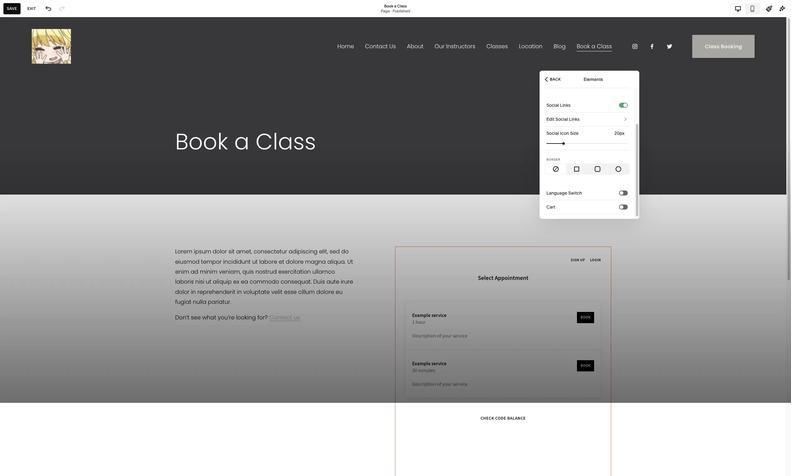Task type: describe. For each thing, give the bounding box(es) containing it.
class for book a class page · published
[[397, 4, 407, 8]]

2 icon image from the left
[[573, 166, 580, 173]]

1 vertical spatial social
[[556, 117, 568, 122]]

book for book a class
[[22, 162, 33, 167]]

edit social links
[[547, 117, 580, 122]]

published
[[393, 9, 410, 13]]

navigation.
[[21, 205, 40, 210]]

social for links
[[547, 103, 559, 108]]

exit
[[27, 6, 36, 11]]

them.
[[26, 210, 36, 215]]

back button
[[543, 72, 563, 86]]

Cart checkbox
[[620, 205, 624, 209]]

more
[[48, 210, 57, 215]]

class for book a class
[[37, 162, 48, 167]]

Social Icon Size range field
[[547, 137, 628, 150]]

main navigation
[[10, 52, 49, 58]]

demo
[[34, 149, 45, 153]]

website
[[10, 289, 27, 294]]

social for icon
[[547, 131, 559, 136]]

not for not linked
[[10, 182, 19, 188]]

these pages are public unless they're disabled or password-protected, but they don't appear in the navigation. search engines can also discover them.
[[10, 195, 93, 215]]

but
[[53, 200, 59, 205]]

book a class
[[22, 162, 48, 167]]

language switch
[[547, 190, 582, 196]]

system pages
[[10, 275, 39, 280]]

exit button
[[24, 3, 39, 14]]

pages
[[22, 195, 33, 200]]

4 icon image from the left
[[615, 166, 622, 173]]

discover
[[10, 210, 25, 215]]

1 icon image from the left
[[552, 166, 559, 173]]

they're
[[65, 195, 77, 200]]

Language Switch checkbox
[[620, 191, 624, 195]]

Social Links checkbox
[[624, 103, 627, 107]]

website tools button
[[10, 285, 92, 299]]

icon
[[560, 131, 569, 136]]

save
[[7, 6, 17, 11]]

appear
[[78, 200, 91, 205]]

utilities
[[10, 262, 28, 269]]

social icon size
[[547, 131, 579, 136]]

7.1
[[24, 306, 28, 310]]

unless
[[52, 195, 64, 200]]

disabled
[[78, 195, 93, 200]]

or
[[10, 200, 14, 205]]

1 home button from the top
[[0, 7, 31, 21]]

website tools
[[10, 289, 39, 294]]

1 vertical spatial links
[[569, 117, 580, 122]]

0 vertical spatial pages
[[10, 29, 36, 40]]

system
[[10, 275, 26, 280]]

learn more
[[37, 210, 57, 215]]

Social Icon Size text field
[[615, 130, 626, 137]]

linked for not linked
[[20, 182, 36, 188]]

tools
[[28, 289, 39, 294]]

don't
[[68, 200, 77, 205]]

main
[[10, 52, 22, 58]]



Task type: vqa. For each thing, say whether or not it's contained in the screenshot.
class inside BUTTON
yes



Task type: locate. For each thing, give the bounding box(es) containing it.
password-
[[15, 200, 34, 205]]

1 vertical spatial home
[[22, 66, 35, 71]]

version
[[10, 306, 24, 310]]

back
[[550, 77, 561, 81]]

book for book a class page · published
[[384, 4, 393, 8]]

icon image up language switch option
[[615, 166, 622, 173]]

blog
[[22, 148, 32, 154]]

1 vertical spatial linked
[[42, 227, 52, 231]]

1 horizontal spatial book
[[384, 4, 393, 8]]

empty
[[57, 227, 67, 231]]

home down save
[[12, 11, 24, 16]]

tab list
[[731, 4, 760, 14], [545, 164, 629, 174]]

navigation
[[23, 52, 49, 58]]

class inside book a class page · published
[[397, 4, 407, 8]]

icon image down the 'social icon size' range field
[[594, 166, 601, 173]]

these
[[10, 195, 21, 200]]

class down the demo
[[37, 162, 48, 167]]

linked up pages
[[20, 182, 36, 188]]

0 vertical spatial linked
[[20, 182, 36, 188]]

0 horizontal spatial class
[[37, 162, 48, 167]]

pages up tools
[[27, 275, 39, 280]]

0 vertical spatial a
[[394, 4, 396, 8]]

icon image up switch on the right top of the page
[[573, 166, 580, 173]]

not up these
[[10, 182, 19, 188]]

border
[[547, 158, 561, 161]]

social up edit on the right of page
[[547, 103, 559, 108]]

a up published
[[394, 4, 396, 8]]

1 horizontal spatial tab list
[[731, 4, 760, 14]]

the
[[14, 205, 20, 210]]

linked
[[20, 182, 36, 188], [42, 227, 52, 231]]

learn more link
[[37, 210, 57, 215]]

1 vertical spatial not
[[35, 227, 41, 231]]

social right edit on the right of page
[[556, 117, 568, 122]]

links up size
[[569, 117, 580, 122]]

engines
[[54, 205, 69, 210]]

2 vertical spatial social
[[547, 131, 559, 136]]

0 horizontal spatial tab list
[[545, 164, 629, 174]]

are
[[34, 195, 40, 200]]

learn
[[37, 210, 47, 215]]

links up edit social links
[[560, 103, 571, 108]]

a down blog demo
[[34, 162, 36, 167]]

book
[[384, 4, 393, 8], [22, 162, 33, 167]]

0 vertical spatial tab list
[[731, 4, 760, 14]]

1 horizontal spatial class
[[397, 4, 407, 8]]

0 horizontal spatial a
[[34, 162, 36, 167]]

in
[[10, 205, 13, 210]]

social left icon
[[547, 131, 559, 136]]

book down the blog
[[22, 162, 33, 167]]

is
[[53, 227, 56, 231]]

home
[[12, 11, 24, 16], [22, 66, 35, 71]]

protected,
[[34, 200, 52, 205]]

0 vertical spatial home button
[[0, 7, 31, 21]]

1 horizontal spatial linked
[[42, 227, 52, 231]]

0 vertical spatial not
[[10, 182, 19, 188]]

icon image
[[552, 166, 559, 173], [573, 166, 580, 173], [594, 166, 601, 173], [615, 166, 622, 173]]

not for not linked is empty
[[35, 227, 41, 231]]

edit
[[547, 117, 555, 122]]

system pages button
[[10, 271, 92, 285]]

0 horizontal spatial linked
[[20, 182, 36, 188]]

class up published
[[397, 4, 407, 8]]

0 horizontal spatial not
[[10, 182, 19, 188]]

0 vertical spatial social
[[547, 103, 559, 108]]

class inside button
[[37, 162, 48, 167]]

pages
[[10, 29, 36, 40], [27, 275, 39, 280]]

also
[[77, 205, 84, 210]]

1 vertical spatial home button
[[0, 62, 102, 75]]

not left is
[[35, 227, 41, 231]]

1 vertical spatial pages
[[27, 275, 39, 280]]

1 vertical spatial a
[[34, 162, 36, 167]]

class
[[397, 4, 407, 8], [37, 162, 48, 167]]

search
[[41, 205, 53, 210]]

social links
[[547, 103, 571, 108]]

elements
[[584, 77, 603, 82]]

2 home button from the top
[[0, 62, 102, 75]]

they
[[60, 200, 67, 205]]

can
[[69, 205, 76, 210]]

1 horizontal spatial not
[[35, 227, 41, 231]]

language
[[547, 190, 567, 196]]

1 vertical spatial book
[[22, 162, 33, 167]]

book a class button
[[0, 158, 102, 171]]

book up ·
[[384, 4, 393, 8]]

icon image down border
[[552, 166, 559, 173]]

not
[[10, 182, 19, 188], [35, 227, 41, 231]]

a inside button
[[34, 162, 36, 167]]

a
[[394, 4, 396, 8], [34, 162, 36, 167]]

page
[[381, 9, 390, 13]]

0 vertical spatial class
[[397, 4, 407, 8]]

1 vertical spatial tab list
[[545, 164, 629, 174]]

3 icon image from the left
[[594, 166, 601, 173]]

a for book a class
[[34, 162, 36, 167]]

book inside book a class page · published
[[384, 4, 393, 8]]

0 horizontal spatial book
[[22, 162, 33, 167]]

not linked
[[10, 182, 36, 188]]

a inside book a class page · published
[[394, 4, 396, 8]]

pages up main navigation
[[10, 29, 36, 40]]

0 vertical spatial book
[[384, 4, 393, 8]]

public
[[40, 195, 52, 200]]

links
[[560, 103, 571, 108], [569, 117, 580, 122]]

save button
[[3, 3, 20, 14]]

book inside button
[[22, 162, 33, 167]]

cart
[[547, 204, 555, 210]]

social
[[547, 103, 559, 108], [556, 117, 568, 122], [547, 131, 559, 136]]

version 7.1
[[10, 306, 28, 310]]

book a class page · published
[[381, 4, 410, 13]]

add a new page to the "not linked" navigation group image
[[76, 182, 83, 189]]

1 vertical spatial class
[[37, 162, 48, 167]]

0 vertical spatial links
[[560, 103, 571, 108]]

switch
[[568, 190, 582, 196]]

size
[[570, 131, 579, 136]]

1 horizontal spatial a
[[394, 4, 396, 8]]

·
[[391, 9, 392, 13]]

blog demo
[[22, 148, 45, 154]]

home down main navigation
[[22, 66, 35, 71]]

0 vertical spatial home
[[12, 11, 24, 16]]

not linked is empty
[[35, 227, 67, 231]]

home button
[[0, 7, 31, 21], [0, 62, 102, 75]]

linked left is
[[42, 227, 52, 231]]

linked for not linked is empty
[[42, 227, 52, 231]]

a for book a class page · published
[[394, 4, 396, 8]]

pages inside "system pages" 'button'
[[27, 275, 39, 280]]



